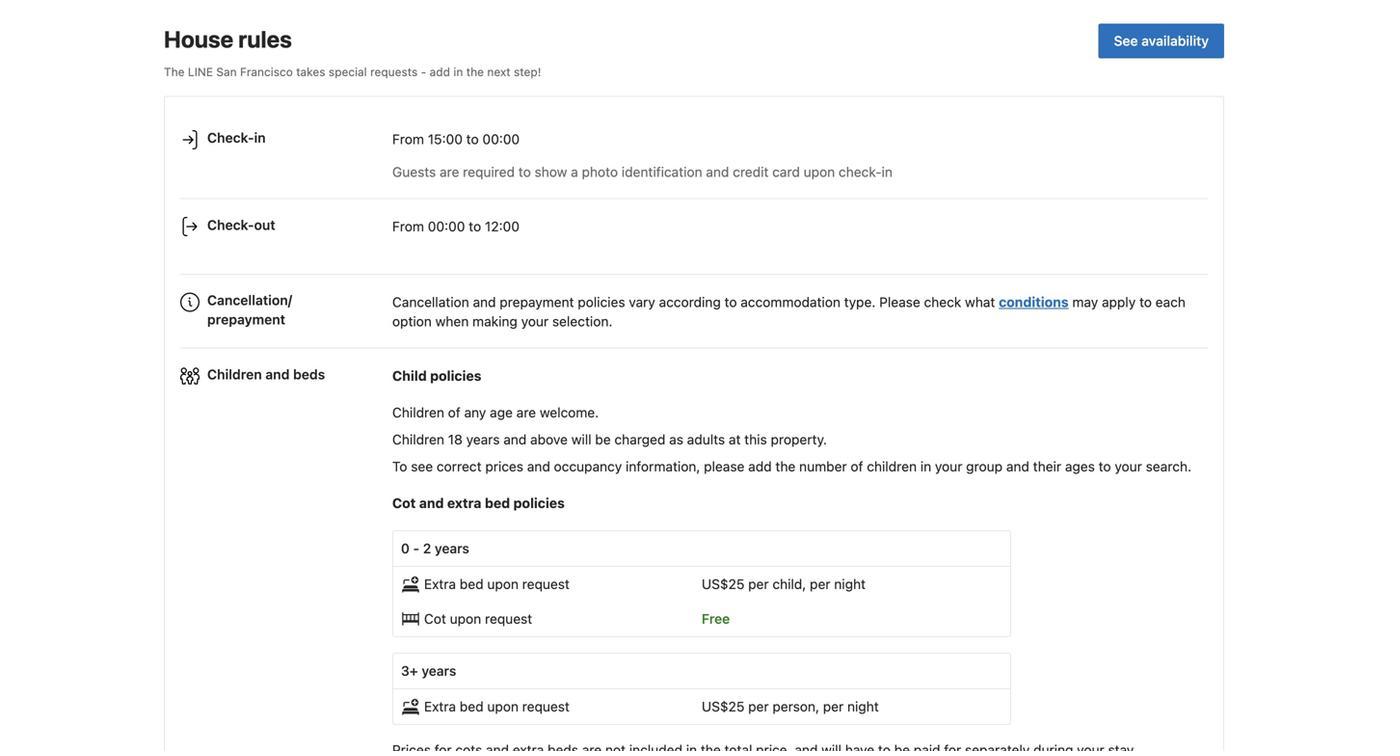 Task type: vqa. For each thing, say whether or not it's contained in the screenshot.
the 2024 corresponding to Apr
no



Task type: describe. For each thing, give the bounding box(es) containing it.
extra
[[447, 495, 482, 511]]

0 horizontal spatial -
[[413, 540, 420, 556]]

be
[[595, 431, 611, 447]]

and up prices
[[504, 431, 527, 447]]

to right ages
[[1099, 458, 1111, 474]]

number
[[799, 458, 847, 474]]

2 horizontal spatial your
[[1115, 458, 1142, 474]]

request for 3+ years
[[522, 699, 570, 714]]

cancellation/ prepayment
[[207, 292, 292, 328]]

bed for 3+ years
[[460, 699, 484, 714]]

from 00:00 to 12:00
[[392, 218, 520, 234]]

1 horizontal spatial prepayment
[[500, 294, 574, 310]]

option
[[392, 313, 432, 329]]

identification
[[622, 164, 702, 180]]

18
[[448, 431, 463, 447]]

from 15:00 to 00:00
[[392, 131, 520, 147]]

check- for out
[[207, 217, 254, 233]]

credit
[[733, 164, 769, 180]]

please
[[704, 458, 745, 474]]

night for us$25 per person, per night
[[848, 699, 879, 714]]

check-out
[[207, 217, 276, 233]]

0 vertical spatial the
[[466, 65, 484, 78]]

upon down cot upon request
[[487, 699, 519, 714]]

occupancy
[[554, 458, 622, 474]]

out
[[254, 217, 276, 233]]

3+ years
[[401, 663, 456, 679]]

children and beds
[[207, 366, 325, 382]]

3+
[[401, 663, 418, 679]]

search.
[[1146, 458, 1192, 474]]

and left beds
[[265, 366, 290, 382]]

what
[[965, 294, 995, 310]]

cot upon request
[[424, 611, 532, 627]]

adults
[[687, 431, 725, 447]]

per left 'child,'
[[748, 576, 769, 592]]

1 horizontal spatial -
[[421, 65, 426, 78]]

cot and extra bed policies
[[392, 495, 565, 511]]

to right 15:00
[[466, 131, 479, 147]]

to
[[392, 458, 407, 474]]

2 horizontal spatial policies
[[578, 294, 625, 310]]

add for the
[[748, 458, 772, 474]]

vary
[[629, 294, 655, 310]]

francisco
[[240, 65, 293, 78]]

this
[[745, 431, 767, 447]]

selection.
[[552, 313, 613, 329]]

apply
[[1102, 294, 1136, 310]]

see
[[411, 458, 433, 474]]

12:00
[[485, 218, 520, 234]]

group
[[966, 458, 1003, 474]]

children for children 18 years and above will be charged as adults at this property.
[[392, 431, 444, 447]]

0 horizontal spatial of
[[448, 404, 461, 420]]

charged
[[615, 431, 666, 447]]

ages
[[1065, 458, 1095, 474]]

cancellation/
[[207, 292, 292, 308]]

please
[[879, 294, 921, 310]]

extra for years
[[424, 699, 456, 714]]

guests are required to show a photo identification and credit card upon check-in
[[392, 164, 893, 180]]

1 vertical spatial request
[[485, 611, 532, 627]]

availability
[[1142, 33, 1209, 49]]

and down above
[[527, 458, 550, 474]]

to left 12:00
[[469, 218, 481, 234]]

0 vertical spatial years
[[466, 431, 500, 447]]

will
[[572, 431, 592, 447]]

children
[[867, 458, 917, 474]]

the
[[164, 65, 185, 78]]

above
[[530, 431, 568, 447]]

add for in
[[430, 65, 450, 78]]

free
[[702, 611, 730, 627]]

and left extra
[[419, 495, 444, 511]]

the line san francisco takes special requests - add in the next step!
[[164, 65, 541, 78]]

15:00
[[428, 131, 463, 147]]

house
[[164, 25, 234, 52]]

and left their
[[1006, 458, 1030, 474]]

photo
[[582, 164, 618, 180]]

guests
[[392, 164, 436, 180]]

see availability
[[1114, 33, 1209, 49]]

1 vertical spatial 00:00
[[428, 218, 465, 234]]

1 vertical spatial years
[[435, 540, 469, 556]]

conditions
[[999, 294, 1069, 310]]

cot for cot and extra bed policies
[[392, 495, 416, 511]]

check
[[924, 294, 962, 310]]

and left credit
[[706, 164, 729, 180]]

per right 'child,'
[[810, 576, 831, 592]]

information,
[[626, 458, 700, 474]]

upon up cot upon request
[[487, 576, 519, 592]]

correct
[[437, 458, 482, 474]]

0
[[401, 540, 410, 556]]

us$25 for us$25 per child, per night
[[702, 576, 745, 592]]

bed for 0 - 2 years
[[460, 576, 484, 592]]

0 - 2 years
[[401, 540, 469, 556]]

upon up the 3+ years
[[450, 611, 481, 627]]

cot for cot upon request
[[424, 611, 446, 627]]

cancellation and prepayment policies vary according to accommodation type. please check what conditions
[[392, 294, 1069, 310]]

requests
[[370, 65, 418, 78]]

us$25 per child, per night
[[702, 576, 866, 592]]



Task type: locate. For each thing, give the bounding box(es) containing it.
us$25 for us$25 per person, per night
[[702, 699, 745, 714]]

from for from 00:00 to 12:00
[[392, 218, 424, 234]]

children
[[207, 366, 262, 382], [392, 404, 444, 420], [392, 431, 444, 447]]

may apply to each option when making your selection.
[[392, 294, 1186, 329]]

according
[[659, 294, 721, 310]]

2 extra bed upon request from the top
[[424, 699, 570, 714]]

children down child on the left of the page
[[392, 404, 444, 420]]

1 vertical spatial extra
[[424, 699, 456, 714]]

are down 15:00
[[440, 164, 459, 180]]

per left person,
[[748, 699, 769, 714]]

1 horizontal spatial are
[[517, 404, 536, 420]]

1 us$25 from the top
[[702, 576, 745, 592]]

san
[[216, 65, 237, 78]]

00:00
[[483, 131, 520, 147], [428, 218, 465, 234]]

children up see
[[392, 431, 444, 447]]

request
[[522, 576, 570, 592], [485, 611, 532, 627], [522, 699, 570, 714]]

1 extra from the top
[[424, 576, 456, 592]]

line
[[188, 65, 213, 78]]

policies up any on the left bottom of the page
[[430, 368, 482, 384]]

see availability button
[[1099, 24, 1224, 58]]

00:00 left 12:00
[[428, 218, 465, 234]]

1 vertical spatial extra bed upon request
[[424, 699, 570, 714]]

us$25 per person, per night
[[702, 699, 879, 714]]

extra bed upon request up cot upon request
[[424, 576, 570, 592]]

policies down prices
[[514, 495, 565, 511]]

as
[[669, 431, 684, 447]]

extra for -
[[424, 576, 456, 592]]

us$25 up free
[[702, 576, 745, 592]]

2
[[423, 540, 431, 556]]

children for children and beds
[[207, 366, 262, 382]]

extra down the 3+ years
[[424, 699, 456, 714]]

at
[[729, 431, 741, 447]]

are
[[440, 164, 459, 180], [517, 404, 536, 420]]

2 us$25 from the top
[[702, 699, 745, 714]]

prepayment down cancellation/
[[207, 312, 285, 328]]

extra bed upon request
[[424, 576, 570, 592], [424, 699, 570, 714]]

the left the next
[[466, 65, 484, 78]]

1 horizontal spatial the
[[776, 458, 796, 474]]

1 vertical spatial check-
[[207, 217, 254, 233]]

extra
[[424, 576, 456, 592], [424, 699, 456, 714]]

of left any on the left bottom of the page
[[448, 404, 461, 420]]

when
[[435, 313, 469, 329]]

1 horizontal spatial of
[[851, 458, 863, 474]]

0 horizontal spatial add
[[430, 65, 450, 78]]

to
[[466, 131, 479, 147], [519, 164, 531, 180], [469, 218, 481, 234], [725, 294, 737, 310], [1140, 294, 1152, 310], [1099, 458, 1111, 474]]

2 check- from the top
[[207, 217, 254, 233]]

1 vertical spatial cot
[[424, 611, 446, 627]]

to inside the may apply to each option when making your selection.
[[1140, 294, 1152, 310]]

card
[[772, 164, 800, 180]]

years
[[466, 431, 500, 447], [435, 540, 469, 556], [422, 663, 456, 679]]

0 vertical spatial check-
[[207, 130, 254, 146]]

show
[[535, 164, 567, 180]]

2 vertical spatial children
[[392, 431, 444, 447]]

0 vertical spatial from
[[392, 131, 424, 147]]

2 from from the top
[[392, 218, 424, 234]]

0 vertical spatial policies
[[578, 294, 625, 310]]

cot up the 3+ years
[[424, 611, 446, 627]]

children for children of any age are welcome.
[[392, 404, 444, 420]]

next
[[487, 65, 511, 78]]

to left show
[[519, 164, 531, 180]]

check- for in
[[207, 130, 254, 146]]

0 vertical spatial extra
[[424, 576, 456, 592]]

1 horizontal spatial cot
[[424, 611, 446, 627]]

0 horizontal spatial your
[[521, 313, 549, 329]]

1 horizontal spatial 00:00
[[483, 131, 520, 147]]

- right the requests
[[421, 65, 426, 78]]

to right according at the top of page
[[725, 294, 737, 310]]

- left 2
[[413, 540, 420, 556]]

to left each at the right top of page
[[1140, 294, 1152, 310]]

welcome.
[[540, 404, 599, 420]]

policies up selection.
[[578, 294, 625, 310]]

type.
[[844, 294, 876, 310]]

0 horizontal spatial policies
[[430, 368, 482, 384]]

bed
[[485, 495, 510, 511], [460, 576, 484, 592], [460, 699, 484, 714]]

required
[[463, 164, 515, 180]]

1 vertical spatial policies
[[430, 368, 482, 384]]

check-
[[207, 130, 254, 146], [207, 217, 254, 233]]

0 horizontal spatial the
[[466, 65, 484, 78]]

beds
[[293, 366, 325, 382]]

1 horizontal spatial policies
[[514, 495, 565, 511]]

0 vertical spatial us$25
[[702, 576, 745, 592]]

the
[[466, 65, 484, 78], [776, 458, 796, 474]]

children of any age are welcome.
[[392, 404, 599, 420]]

from
[[392, 131, 424, 147], [392, 218, 424, 234]]

1 vertical spatial the
[[776, 458, 796, 474]]

0 vertical spatial cot
[[392, 495, 416, 511]]

night
[[834, 576, 866, 592], [848, 699, 879, 714]]

bed right extra
[[485, 495, 510, 511]]

us$25 left person,
[[702, 699, 745, 714]]

extra bed upon request down the 3+ years
[[424, 699, 570, 714]]

1 vertical spatial bed
[[460, 576, 484, 592]]

from for from 15:00 to 00:00
[[392, 131, 424, 147]]

night for us$25 per child, per night
[[834, 576, 866, 592]]

prepayment up making
[[500, 294, 574, 310]]

night right 'child,'
[[834, 576, 866, 592]]

and
[[706, 164, 729, 180], [473, 294, 496, 310], [265, 366, 290, 382], [504, 431, 527, 447], [527, 458, 550, 474], [1006, 458, 1030, 474], [419, 495, 444, 511]]

accommodation
[[741, 294, 841, 310]]

extra down 0 - 2 years
[[424, 576, 456, 592]]

house rules
[[164, 25, 292, 52]]

add down this
[[748, 458, 772, 474]]

0 vertical spatial are
[[440, 164, 459, 180]]

in
[[454, 65, 463, 78], [254, 130, 266, 146], [882, 164, 893, 180], [921, 458, 932, 474]]

1 vertical spatial -
[[413, 540, 420, 556]]

1 extra bed upon request from the top
[[424, 576, 570, 592]]

prepayment inside cancellation/ prepayment
[[207, 312, 285, 328]]

0 vertical spatial children
[[207, 366, 262, 382]]

0 horizontal spatial 00:00
[[428, 218, 465, 234]]

prices
[[485, 458, 524, 474]]

extra bed upon request for 0 - 2 years
[[424, 576, 570, 592]]

person,
[[773, 699, 820, 714]]

0 vertical spatial night
[[834, 576, 866, 592]]

00:00 up required
[[483, 131, 520, 147]]

1 vertical spatial add
[[748, 458, 772, 474]]

1 horizontal spatial your
[[935, 458, 963, 474]]

0 horizontal spatial prepayment
[[207, 312, 285, 328]]

-
[[421, 65, 426, 78], [413, 540, 420, 556]]

0 vertical spatial 00:00
[[483, 131, 520, 147]]

0 horizontal spatial are
[[440, 164, 459, 180]]

upon right card
[[804, 164, 835, 180]]

their
[[1033, 458, 1062, 474]]

child
[[392, 368, 427, 384]]

1 check- from the top
[[207, 130, 254, 146]]

0 vertical spatial request
[[522, 576, 570, 592]]

1 vertical spatial from
[[392, 218, 424, 234]]

making
[[473, 313, 518, 329]]

2 vertical spatial policies
[[514, 495, 565, 511]]

may
[[1073, 294, 1098, 310]]

years right 3+
[[422, 663, 456, 679]]

children down cancellation/ prepayment on the top of the page
[[207, 366, 262, 382]]

1 horizontal spatial add
[[748, 458, 772, 474]]

2 vertical spatial bed
[[460, 699, 484, 714]]

1 vertical spatial night
[[848, 699, 879, 714]]

a
[[571, 164, 578, 180]]

age
[[490, 404, 513, 420]]

bed down cot upon request
[[460, 699, 484, 714]]

1 vertical spatial are
[[517, 404, 536, 420]]

years right 18
[[466, 431, 500, 447]]

your inside the may apply to each option when making your selection.
[[521, 313, 549, 329]]

1 vertical spatial us$25
[[702, 699, 745, 714]]

children 18 years and above will be charged as adults at this property.
[[392, 431, 827, 447]]

your left search.
[[1115, 458, 1142, 474]]

add
[[430, 65, 450, 78], [748, 458, 772, 474]]

your left group at the bottom right of page
[[935, 458, 963, 474]]

1 vertical spatial prepayment
[[207, 312, 285, 328]]

policies
[[578, 294, 625, 310], [430, 368, 482, 384], [514, 495, 565, 511]]

0 vertical spatial bed
[[485, 495, 510, 511]]

0 vertical spatial of
[[448, 404, 461, 420]]

child,
[[773, 576, 806, 592]]

to see correct prices and occupancy information, please add the number of children in your group and their ages to your search.
[[392, 458, 1192, 474]]

from down guests
[[392, 218, 424, 234]]

cot down to
[[392, 495, 416, 511]]

of right number
[[851, 458, 863, 474]]

any
[[464, 404, 486, 420]]

conditions link
[[999, 294, 1069, 310]]

2 extra from the top
[[424, 699, 456, 714]]

night right person,
[[848, 699, 879, 714]]

rules
[[238, 25, 292, 52]]

2 vertical spatial years
[[422, 663, 456, 679]]

years right 2
[[435, 540, 469, 556]]

request for 0 - 2 years
[[522, 576, 570, 592]]

check- up cancellation/
[[207, 217, 254, 233]]

0 vertical spatial prepayment
[[500, 294, 574, 310]]

and up making
[[473, 294, 496, 310]]

0 vertical spatial add
[[430, 65, 450, 78]]

cancellation
[[392, 294, 469, 310]]

add right the requests
[[430, 65, 450, 78]]

2 vertical spatial request
[[522, 699, 570, 714]]

your right making
[[521, 313, 549, 329]]

per right person,
[[823, 699, 844, 714]]

1 from from the top
[[392, 131, 424, 147]]

bed up cot upon request
[[460, 576, 484, 592]]

see
[[1114, 33, 1138, 49]]

the down property.
[[776, 458, 796, 474]]

step!
[[514, 65, 541, 78]]

extra bed upon request for 3+ years
[[424, 699, 570, 714]]

0 vertical spatial -
[[421, 65, 426, 78]]

check-in
[[207, 130, 266, 146]]

from up guests
[[392, 131, 424, 147]]

property.
[[771, 431, 827, 447]]

takes
[[296, 65, 325, 78]]

us$25
[[702, 576, 745, 592], [702, 699, 745, 714]]

check-
[[839, 164, 882, 180]]

are right 'age'
[[517, 404, 536, 420]]

child policies
[[392, 368, 482, 384]]

each
[[1156, 294, 1186, 310]]

1 vertical spatial children
[[392, 404, 444, 420]]

special
[[329, 65, 367, 78]]

your
[[521, 313, 549, 329], [935, 458, 963, 474], [1115, 458, 1142, 474]]

1 vertical spatial of
[[851, 458, 863, 474]]

check- down san
[[207, 130, 254, 146]]

0 vertical spatial extra bed upon request
[[424, 576, 570, 592]]

of
[[448, 404, 461, 420], [851, 458, 863, 474]]

0 horizontal spatial cot
[[392, 495, 416, 511]]



